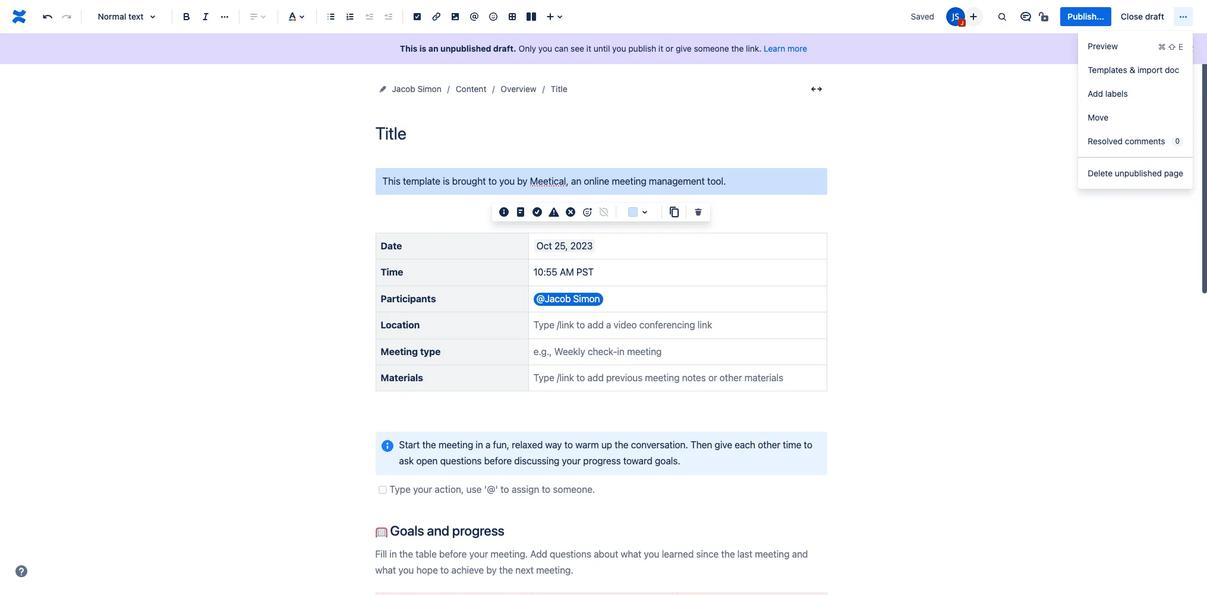 Task type: locate. For each thing, give the bounding box(es) containing it.
jacob simon
[[392, 84, 442, 94]]

0 horizontal spatial it
[[587, 43, 592, 54]]

redo ⌘⇧z image
[[59, 10, 74, 24]]

normal
[[98, 11, 126, 21]]

give left each
[[715, 440, 733, 451]]

comments
[[1126, 136, 1166, 146]]

invite to edit image
[[967, 9, 982, 23]]

unpublished down comments
[[1116, 168, 1163, 178]]

materials
[[381, 373, 423, 384]]

this for this is an unpublished draft. only you can see it until you publish it or give someone the link. learn more
[[400, 43, 418, 54]]

close draft button
[[1114, 7, 1172, 26]]

1 vertical spatial this
[[383, 176, 401, 187]]

progress down up
[[584, 456, 621, 467]]

menu
[[1079, 31, 1194, 189]]

0 horizontal spatial unpublished
[[441, 43, 492, 54]]

bold ⌘b image
[[180, 10, 194, 24]]

1 horizontal spatial to
[[565, 440, 573, 451]]

move
[[1089, 112, 1109, 123]]

1 vertical spatial meeting
[[439, 440, 474, 451]]

2 horizontal spatial the
[[732, 43, 744, 54]]

content link
[[456, 82, 487, 96]]

0 vertical spatial simon
[[418, 84, 442, 94]]

background color image
[[638, 205, 652, 219]]

1 horizontal spatial simon
[[574, 294, 600, 304]]

1 horizontal spatial unpublished
[[1116, 168, 1163, 178]]

progress right the and
[[453, 524, 505, 540]]

this inside the main content area, start typing to enter text. "text box"
[[383, 176, 401, 187]]

0 horizontal spatial to
[[489, 176, 497, 187]]

10:55
[[534, 267, 558, 278]]

you left by at the top left of page
[[500, 176, 515, 187]]

participants
[[381, 294, 436, 304]]

is down action item image
[[420, 43, 427, 54]]

error image
[[564, 205, 578, 219]]

you right until
[[613, 43, 627, 54]]

meeting up questions on the left of page
[[439, 440, 474, 451]]

simon down pst
[[574, 294, 600, 304]]

1 vertical spatial progress
[[453, 524, 505, 540]]

0 horizontal spatial you
[[500, 176, 515, 187]]

@jacob simon
[[537, 294, 600, 304]]

action item image
[[410, 10, 425, 24]]

1 vertical spatial give
[[715, 440, 733, 451]]

conversation.
[[631, 440, 689, 451]]

open
[[417, 456, 438, 467]]

up
[[602, 440, 613, 451]]

2 horizontal spatial to
[[804, 440, 813, 451]]

an down link icon
[[429, 43, 439, 54]]

start
[[399, 440, 420, 451]]

0 vertical spatial progress
[[584, 456, 621, 467]]

add
[[1089, 89, 1104, 99]]

1 vertical spatial simon
[[574, 294, 600, 304]]

the right up
[[615, 440, 629, 451]]

0 horizontal spatial meeting
[[439, 440, 474, 451]]

confluence image
[[10, 7, 29, 26], [10, 7, 29, 26]]

normal text button
[[86, 4, 167, 30]]

meeting
[[612, 176, 647, 187], [439, 440, 474, 451]]

0 horizontal spatial is
[[420, 43, 427, 54]]

meetical,
[[530, 176, 569, 187]]

close draft
[[1122, 11, 1165, 21]]

1 vertical spatial is
[[443, 176, 450, 187]]

dismiss image
[[1187, 45, 1196, 54]]

way
[[546, 440, 562, 451]]

0 vertical spatial give
[[676, 43, 692, 54]]

resolved
[[1089, 136, 1124, 146]]

:goal: image
[[376, 527, 387, 539], [376, 527, 387, 539]]

someone
[[694, 43, 730, 54]]

give inside start the meeting in a fun, relaxed way to warm up the conversation. then give each other time to ask open questions before discussing your progress toward goals.
[[715, 440, 733, 451]]

by
[[518, 176, 528, 187]]

templates
[[1089, 65, 1128, 75]]

discussing
[[515, 456, 560, 467]]

it right the see on the left top of the page
[[587, 43, 592, 54]]

to right "way"
[[565, 440, 573, 451]]

numbered list ⌘⇧7 image
[[343, 10, 357, 24]]

group
[[1079, 31, 1194, 157]]

info image
[[497, 205, 511, 219]]

unpublished down the mention image
[[441, 43, 492, 54]]

give right the or in the top right of the page
[[676, 43, 692, 54]]

1 horizontal spatial is
[[443, 176, 450, 187]]

this down action item image
[[400, 43, 418, 54]]

Main content area, start typing to enter text. text field
[[368, 168, 835, 596]]

oct
[[537, 241, 552, 251]]

1 vertical spatial unpublished
[[1116, 168, 1163, 178]]

the left link.
[[732, 43, 744, 54]]

make page full-width image
[[810, 82, 824, 96]]

to
[[489, 176, 497, 187], [565, 440, 573, 451], [804, 440, 813, 451]]

simon right jacob
[[418, 84, 442, 94]]

25,
[[555, 241, 568, 251]]

is left brought
[[443, 176, 450, 187]]

1 horizontal spatial it
[[659, 43, 664, 54]]

title link
[[551, 82, 568, 96]]

date
[[381, 241, 402, 251]]

the
[[732, 43, 744, 54], [423, 440, 436, 451], [615, 440, 629, 451]]

this left the template at top left
[[383, 176, 401, 187]]

labels
[[1106, 89, 1129, 99]]

1 it from the left
[[587, 43, 592, 54]]

0 vertical spatial an
[[429, 43, 439, 54]]

meeting right online
[[612, 176, 647, 187]]

link image
[[429, 10, 444, 24]]

saved
[[912, 11, 935, 21]]

template
[[403, 176, 441, 187]]

title
[[551, 84, 568, 94]]

meeting
[[381, 346, 418, 357]]

can
[[555, 43, 569, 54]]

learn
[[764, 43, 786, 54]]

remove image
[[692, 205, 706, 219]]

it left the or in the top right of the page
[[659, 43, 664, 54]]

⌘ ⇧ e
[[1159, 41, 1184, 51]]

you
[[539, 43, 553, 54], [613, 43, 627, 54], [500, 176, 515, 187]]

0 horizontal spatial give
[[676, 43, 692, 54]]

the up open
[[423, 440, 436, 451]]

publish
[[629, 43, 657, 54]]

ask
[[399, 456, 414, 467]]

indent tab image
[[381, 10, 396, 24]]

add labels
[[1089, 89, 1129, 99]]

is
[[420, 43, 427, 54], [443, 176, 450, 187]]

you left can
[[539, 43, 553, 54]]

this
[[400, 43, 418, 54], [383, 176, 401, 187]]

progress
[[584, 456, 621, 467], [453, 524, 505, 540]]

1 horizontal spatial give
[[715, 440, 733, 451]]

goals.
[[655, 456, 681, 467]]

questions
[[440, 456, 482, 467]]

to right brought
[[489, 176, 497, 187]]

panel info image
[[380, 439, 395, 454]]

add image, video, or file image
[[448, 10, 463, 24]]

to right time
[[804, 440, 813, 451]]

meeting type
[[381, 346, 441, 357]]

is inside the main content area, start typing to enter text. "text box"
[[443, 176, 450, 187]]

pst
[[577, 267, 594, 278]]

1 horizontal spatial meeting
[[612, 176, 647, 187]]

comment icon image
[[1020, 10, 1034, 24]]

toward
[[624, 456, 653, 467]]

an left online
[[571, 176, 582, 187]]

simon inside the main content area, start typing to enter text. "text box"
[[574, 294, 600, 304]]

0 vertical spatial this
[[400, 43, 418, 54]]

2 it from the left
[[659, 43, 664, 54]]

give
[[676, 43, 692, 54], [715, 440, 733, 451]]

simon
[[418, 84, 442, 94], [574, 294, 600, 304]]

&
[[1130, 65, 1136, 75]]

time
[[381, 267, 404, 278]]

0 horizontal spatial an
[[429, 43, 439, 54]]

note image
[[514, 205, 528, 219]]

Give this page a title text field
[[376, 124, 828, 143]]

0 horizontal spatial progress
[[453, 524, 505, 540]]

delete
[[1089, 168, 1113, 178]]

more image
[[1177, 10, 1191, 24]]

more formatting image
[[218, 10, 232, 24]]

1 horizontal spatial an
[[571, 176, 582, 187]]

1 vertical spatial an
[[571, 176, 582, 187]]

publish... button
[[1061, 7, 1112, 26]]

link.
[[746, 43, 762, 54]]

⇧
[[1169, 41, 1177, 51]]

1 horizontal spatial progress
[[584, 456, 621, 467]]

move this page image
[[378, 84, 387, 94]]

this is an unpublished draft. only you can see it until you publish it or give someone the link. learn more
[[400, 43, 808, 54]]

this template is brought to you by meetical, an online meeting management tool.
[[383, 176, 726, 187]]

0 horizontal spatial simon
[[418, 84, 442, 94]]

a
[[486, 440, 491, 451]]



Task type: describe. For each thing, give the bounding box(es) containing it.
page
[[1165, 168, 1184, 178]]

simon for jacob simon
[[418, 84, 442, 94]]

add labels button
[[1079, 82, 1194, 106]]

in
[[476, 440, 483, 451]]

overview
[[501, 84, 537, 94]]

overview link
[[501, 82, 537, 96]]

draft.
[[494, 43, 517, 54]]

see
[[571, 43, 585, 54]]

text
[[128, 11, 144, 21]]

unpublished inside 'button'
[[1116, 168, 1163, 178]]

meeting inside start the meeting in a fun, relaxed way to warm up the conversation. then give each other time to ask open questions before discussing your progress toward goals.
[[439, 440, 474, 451]]

goals and progress
[[387, 524, 505, 540]]

publish...
[[1068, 11, 1105, 21]]

1 horizontal spatial the
[[615, 440, 629, 451]]

then
[[691, 440, 713, 451]]

0
[[1176, 137, 1181, 146]]

resolved comments
[[1089, 136, 1166, 146]]

an inside the main content area, start typing to enter text. "text box"
[[571, 176, 582, 187]]

find and replace image
[[996, 10, 1010, 24]]

close
[[1122, 11, 1144, 21]]

doc
[[1166, 65, 1180, 75]]

time
[[783, 440, 802, 451]]

emoji image
[[487, 10, 501, 24]]

or
[[666, 43, 674, 54]]

type
[[420, 346, 441, 357]]

more
[[788, 43, 808, 54]]

normal text
[[98, 11, 144, 21]]

simon for @jacob simon
[[574, 294, 600, 304]]

only
[[519, 43, 537, 54]]

10:55 am pst
[[534, 267, 594, 278]]

layouts image
[[525, 10, 539, 24]]

tool.
[[708, 176, 726, 187]]

table image
[[506, 10, 520, 24]]

each
[[735, 440, 756, 451]]

move button
[[1079, 106, 1194, 130]]

0 vertical spatial unpublished
[[441, 43, 492, 54]]

import
[[1138, 65, 1163, 75]]

jacob simon image
[[947, 7, 966, 26]]

italic ⌘i image
[[199, 10, 213, 24]]

progress inside start the meeting in a fun, relaxed way to warm up the conversation. then give each other time to ask open questions before discussing your progress toward goals.
[[584, 456, 621, 467]]

jacob simon link
[[392, 82, 442, 96]]

you inside the main content area, start typing to enter text. "text box"
[[500, 176, 515, 187]]

warm
[[576, 440, 599, 451]]

no restrictions image
[[1039, 10, 1053, 24]]

until
[[594, 43, 610, 54]]

1 horizontal spatial you
[[539, 43, 553, 54]]

fun,
[[493, 440, 510, 451]]

before
[[484, 456, 512, 467]]

@jacob
[[537, 294, 571, 304]]

e
[[1179, 41, 1184, 51]]

delete unpublished page
[[1089, 168, 1184, 178]]

mention image
[[467, 10, 482, 24]]

relaxed
[[512, 440, 543, 451]]

goals
[[390, 524, 424, 540]]

management
[[649, 176, 705, 187]]

menu containing preview
[[1079, 31, 1194, 189]]

draft
[[1146, 11, 1165, 21]]

outdent ⇧tab image
[[362, 10, 376, 24]]

group containing preview
[[1079, 31, 1194, 157]]

warning image
[[547, 205, 561, 219]]

this for this template is brought to you by meetical, an online meeting management tool.
[[383, 176, 401, 187]]

2023
[[571, 241, 593, 251]]

editor add emoji image
[[580, 205, 595, 219]]

other
[[758, 440, 781, 451]]

0 vertical spatial meeting
[[612, 176, 647, 187]]

undo ⌘z image
[[40, 10, 55, 24]]

⌘
[[1159, 41, 1167, 51]]

templates & import doc
[[1089, 65, 1180, 75]]

bullet list ⌘⇧8 image
[[324, 10, 338, 24]]

preview
[[1089, 41, 1119, 51]]

start the meeting in a fun, relaxed way to warm up the conversation. then give each other time to ask open questions before discussing your progress toward goals.
[[399, 440, 815, 467]]

jacob
[[392, 84, 416, 94]]

delete unpublished page button
[[1079, 162, 1194, 186]]

copy image
[[667, 205, 682, 219]]

content
[[456, 84, 487, 94]]

and
[[427, 524, 450, 540]]

2 horizontal spatial you
[[613, 43, 627, 54]]

0 horizontal spatial the
[[423, 440, 436, 451]]

learn more link
[[764, 43, 808, 54]]

help image
[[14, 565, 29, 579]]

0 vertical spatial is
[[420, 43, 427, 54]]

your
[[562, 456, 581, 467]]

online
[[584, 176, 610, 187]]

am
[[560, 267, 574, 278]]

success image
[[531, 205, 545, 219]]

oct 25, 2023
[[537, 241, 593, 251]]



Task type: vqa. For each thing, say whether or not it's contained in the screenshot.
progress
yes



